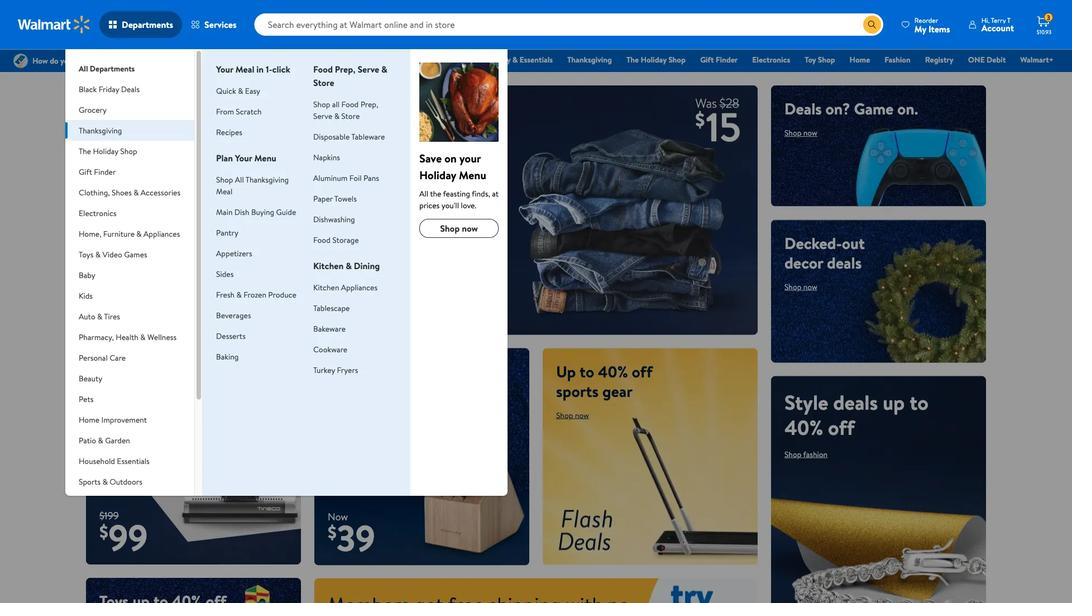 Task type: vqa. For each thing, say whether or not it's contained in the screenshot.
'Garden'
yes



Task type: locate. For each thing, give the bounding box(es) containing it.
items
[[929, 23, 951, 35]]

0 vertical spatial save
[[419, 150, 442, 166]]

now down "deals on? game on."
[[804, 127, 818, 138]]

2 vertical spatial off
[[828, 413, 855, 441]]

grocery for grocery
[[79, 104, 107, 115]]

1 vertical spatial gift
[[79, 166, 92, 177]]

food left "storage"
[[313, 234, 331, 245]]

0 horizontal spatial electronics
[[79, 208, 117, 218]]

tablescape link
[[313, 302, 350, 313]]

seasonal decor & party supplies button
[[65, 492, 194, 524]]

Search search field
[[254, 13, 884, 36]]

serve down "all"
[[313, 110, 333, 121]]

fashion link
[[880, 54, 916, 66]]

your meal in 1-click
[[216, 63, 290, 75]]

gift up clothing,
[[79, 166, 92, 177]]

to inside style deals up to 40% off
[[910, 388, 929, 416]]

home for home deals up to 30% off
[[99, 254, 152, 282]]

home inside home deals up to 30% off
[[99, 254, 152, 282]]

0 vertical spatial deals
[[450, 54, 469, 65]]

home improvement
[[79, 414, 147, 425]]

now up care
[[118, 340, 132, 350]]

main dish buying guide
[[216, 206, 296, 217]]

kitchen appliances
[[313, 282, 378, 293]]

all inside shop all thanksgiving meal
[[235, 174, 244, 185]]

1 vertical spatial grocery
[[79, 104, 107, 115]]

the holiday shop for 'the holiday shop' dropdown button
[[79, 146, 137, 156]]

black friday deals inside dropdown button
[[79, 84, 140, 94]]

& inside patio & garden dropdown button
[[98, 435, 103, 446]]

0 horizontal spatial black
[[79, 84, 97, 94]]

shop now for high tech gifts, huge savings
[[99, 147, 132, 158]]

0 horizontal spatial your
[[216, 63, 233, 75]]

shop now link for deals on? game on.
[[785, 127, 818, 138]]

serve up shop all food prep, serve & store link
[[358, 63, 379, 75]]

paper towels link
[[313, 193, 357, 204]]

0 vertical spatial serve
[[358, 63, 379, 75]]

food inside shop all food prep, serve & store
[[342, 99, 359, 109]]

gift finder button
[[65, 161, 194, 182]]

0 vertical spatial black
[[407, 54, 426, 65]]

now for high tech gifts, huge savings
[[118, 147, 132, 158]]

gift right the holiday shop link
[[700, 54, 714, 65]]

food inside food prep, serve & store
[[313, 63, 333, 75]]

1 vertical spatial black friday deals
[[79, 84, 140, 94]]

off inside home deals up to 30% off
[[99, 304, 126, 332]]

thanksgiving down the search search field
[[568, 54, 612, 65]]

black inside black friday deals dropdown button
[[79, 84, 97, 94]]

1 horizontal spatial the holiday shop
[[627, 54, 686, 65]]

finder for gift finder link
[[716, 54, 738, 65]]

40% inside up to 40% off sports gear
[[598, 361, 628, 382]]

departments inside popup button
[[122, 18, 173, 31]]

gift
[[700, 54, 714, 65], [79, 166, 92, 177]]

holiday inside dropdown button
[[93, 146, 118, 156]]

0 vertical spatial kitchen
[[313, 260, 344, 272]]

paper
[[313, 193, 333, 204]]

$ inside now $ 39
[[328, 520, 337, 545]]

accessories
[[141, 187, 180, 198]]

your up quick
[[216, 63, 233, 75]]

2 kitchen from the top
[[313, 282, 339, 293]]

0 vertical spatial black friday deals
[[407, 54, 469, 65]]

gift finder
[[700, 54, 738, 65], [79, 166, 116, 177]]

1 horizontal spatial friday
[[427, 54, 448, 65]]

1 horizontal spatial the
[[627, 54, 639, 65]]

0 vertical spatial appliances
[[144, 228, 180, 239]]

the right thanksgiving link
[[627, 54, 639, 65]]

home for home deals are served
[[328, 361, 369, 382]]

0 vertical spatial essentials
[[520, 54, 553, 65]]

appliances
[[144, 228, 180, 239], [341, 282, 378, 293]]

disposable
[[313, 131, 350, 142]]

black
[[407, 54, 426, 65], [79, 84, 97, 94]]

0 horizontal spatial the holiday shop
[[79, 146, 137, 156]]

0 vertical spatial up
[[99, 279, 122, 307]]

1 horizontal spatial gift finder
[[700, 54, 738, 65]]

0 vertical spatial prep,
[[335, 63, 356, 75]]

0 vertical spatial meal
[[236, 63, 254, 75]]

2 vertical spatial to
[[910, 388, 929, 416]]

toy
[[805, 54, 816, 65]]

fashion
[[803, 449, 828, 460]]

1 horizontal spatial store
[[341, 110, 360, 121]]

aluminum foil pans
[[313, 172, 379, 183]]

0 horizontal spatial thanksgiving
[[79, 125, 122, 136]]

0 vertical spatial to
[[126, 279, 145, 307]]

0 vertical spatial grocery
[[483, 54, 511, 65]]

shop now for up to 40% off sports gear
[[556, 410, 589, 421]]

now up gift finder dropdown button
[[118, 147, 132, 158]]

black friday deals for black friday deals link
[[407, 54, 469, 65]]

1 horizontal spatial gift
[[700, 54, 714, 65]]

walmart+
[[1021, 54, 1054, 65]]

turkey fryers link
[[313, 364, 358, 375]]

& inside home, furniture & appliances dropdown button
[[136, 228, 142, 239]]

menu down your on the left of the page
[[459, 167, 487, 183]]

1 horizontal spatial electronics
[[753, 54, 790, 65]]

appliances down dining at top left
[[341, 282, 378, 293]]

kitchen down food storage link
[[313, 260, 344, 272]]

2 horizontal spatial holiday
[[641, 54, 667, 65]]

buying
[[251, 206, 274, 217]]

0 vertical spatial menu
[[254, 152, 276, 164]]

off for home deals up to 30% off
[[99, 304, 126, 332]]

black friday deals for black friday deals dropdown button
[[79, 84, 140, 94]]

now down the decor
[[804, 281, 818, 292]]

walmart+ link
[[1016, 54, 1059, 66]]

1 horizontal spatial up
[[883, 388, 905, 416]]

shop inside shop all thanksgiving meal
[[216, 174, 233, 185]]

deals inside home deals up to 30% off
[[157, 254, 202, 282]]

foil
[[349, 172, 362, 183]]

1 vertical spatial the holiday shop
[[79, 146, 137, 156]]

prep, inside shop all food prep, serve & store
[[361, 99, 378, 109]]

save inside the "save on your holiday menu all the feasting finds, at prices you'll love."
[[419, 150, 442, 166]]

0 vertical spatial thanksgiving
[[568, 54, 612, 65]]

aluminum
[[313, 172, 348, 183]]

electronics down clothing,
[[79, 208, 117, 218]]

aluminum foil pans link
[[313, 172, 379, 183]]

personal care button
[[65, 347, 194, 368]]

1 horizontal spatial save
[[419, 150, 442, 166]]

2 vertical spatial deals
[[785, 98, 822, 120]]

black friday deals button
[[65, 79, 194, 99]]

0 horizontal spatial friday
[[99, 84, 119, 94]]

prep, inside food prep, serve & store
[[335, 63, 356, 75]]

1 vertical spatial electronics
[[79, 208, 117, 218]]

shop now link for save big!
[[328, 304, 379, 322]]

deals inside style deals up to 40% off
[[833, 388, 878, 416]]

finder inside dropdown button
[[94, 166, 116, 177]]

food storage link
[[313, 234, 359, 245]]

off inside up to 40% off sports gear
[[632, 361, 653, 382]]

the inside dropdown button
[[79, 146, 91, 156]]

now down love.
[[462, 222, 478, 235]]

1 vertical spatial serve
[[313, 110, 333, 121]]

1 vertical spatial thanksgiving
[[79, 125, 122, 136]]

prep,
[[335, 63, 356, 75], [361, 99, 378, 109]]

1 vertical spatial up
[[883, 388, 905, 416]]

deals inside dropdown button
[[121, 84, 140, 94]]

0 vertical spatial off
[[99, 304, 126, 332]]

& inside food prep, serve & store
[[382, 63, 388, 75]]

to inside home deals up to 30% off
[[126, 279, 145, 307]]

registry link
[[920, 54, 959, 66]]

deals right the decor
[[827, 252, 862, 273]]

0 horizontal spatial $
[[99, 519, 108, 544]]

40% right up
[[598, 361, 628, 382]]

holiday for 'the holiday shop' dropdown button
[[93, 146, 118, 156]]

finds,
[[472, 188, 490, 199]]

2 horizontal spatial all
[[419, 188, 428, 199]]

0 horizontal spatial serve
[[313, 110, 333, 121]]

1 vertical spatial essentials
[[117, 456, 150, 466]]

in
[[257, 63, 264, 75]]

0 horizontal spatial up
[[99, 279, 122, 307]]

shop now for home deals up to 30% off
[[99, 340, 132, 350]]

0 vertical spatial holiday
[[641, 54, 667, 65]]

0 horizontal spatial store
[[313, 77, 334, 89]]

gift inside dropdown button
[[79, 166, 92, 177]]

0 horizontal spatial black friday deals
[[79, 84, 140, 94]]

electronics inside 'dropdown button'
[[79, 208, 117, 218]]

now down kitchen appliances
[[356, 307, 370, 318]]

home, furniture & appliances
[[79, 228, 180, 239]]

cookware
[[313, 344, 348, 355]]

gift finder for gift finder link
[[700, 54, 738, 65]]

produce
[[268, 289, 297, 300]]

1 kitchen from the top
[[313, 260, 344, 272]]

1 horizontal spatial serve
[[358, 63, 379, 75]]

sports
[[79, 476, 101, 487]]

friday inside dropdown button
[[99, 84, 119, 94]]

storage
[[332, 234, 359, 245]]

shop all food prep, serve & store link
[[313, 99, 378, 121]]

deals for black friday deals dropdown button
[[121, 84, 140, 94]]

0 horizontal spatial the
[[79, 146, 91, 156]]

save on your holiday menu all the feasting finds, at prices you'll love.
[[419, 150, 499, 211]]

appliances up 'games'
[[144, 228, 180, 239]]

kitchen up tablescape link
[[313, 282, 339, 293]]

appliances inside dropdown button
[[144, 228, 180, 239]]

account
[[982, 22, 1014, 34]]

now for save big!
[[356, 307, 370, 318]]

thanksgiving down plan your menu
[[246, 174, 289, 185]]

desserts
[[216, 330, 246, 341]]

pets
[[79, 394, 93, 404]]

food up "all"
[[313, 63, 333, 75]]

household essentials button
[[65, 451, 194, 471]]

the for the holiday shop link
[[627, 54, 639, 65]]

prep, up tableware
[[361, 99, 378, 109]]

electronics
[[753, 54, 790, 65], [79, 208, 117, 218]]

plan your menu
[[216, 152, 276, 164]]

essentials down patio & garden dropdown button
[[117, 456, 150, 466]]

turkey fryers
[[313, 364, 358, 375]]

deals for black friday deals link
[[450, 54, 469, 65]]

0 horizontal spatial deals
[[121, 84, 140, 94]]

thanksgiving inside "dropdown button"
[[79, 125, 122, 136]]

grocery inside 'dropdown button'
[[79, 104, 107, 115]]

gift finder up clothing,
[[79, 166, 116, 177]]

tech
[[136, 98, 167, 120]]

2 horizontal spatial deals
[[785, 98, 822, 120]]

the holiday shop inside dropdown button
[[79, 146, 137, 156]]

meal inside shop all thanksgiving meal
[[216, 186, 233, 197]]

$ inside $199 $ 99
[[99, 519, 108, 544]]

shop now link for high tech gifts, huge savings
[[99, 147, 132, 158]]

& inside shop all food prep, serve & store
[[334, 110, 340, 121]]

1 horizontal spatial holiday
[[419, 167, 456, 183]]

baking
[[216, 351, 239, 362]]

all left the
[[419, 188, 428, 199]]

1 vertical spatial menu
[[459, 167, 487, 183]]

now down sports
[[575, 410, 589, 421]]

store up "all"
[[313, 77, 334, 89]]

0 vertical spatial 40%
[[598, 361, 628, 382]]

holiday
[[641, 54, 667, 65], [93, 146, 118, 156], [419, 167, 456, 183]]

shop now for deals on? game on.
[[785, 127, 818, 138]]

dishwashing
[[313, 214, 355, 225]]

thanksgiving for thanksgiving link
[[568, 54, 612, 65]]

40% up shop fashion
[[785, 413, 824, 441]]

1 vertical spatial holiday
[[93, 146, 118, 156]]

1 vertical spatial meal
[[216, 186, 233, 197]]

1 vertical spatial food
[[342, 99, 359, 109]]

essentials inside "dropdown button"
[[117, 456, 150, 466]]

0 horizontal spatial grocery
[[79, 104, 107, 115]]

40% inside style deals up to 40% off
[[785, 413, 824, 441]]

off for style deals up to 40% off
[[828, 413, 855, 441]]

turkey
[[313, 364, 335, 375]]

1 horizontal spatial to
[[580, 361, 594, 382]]

all down plan your menu
[[235, 174, 244, 185]]

your
[[459, 150, 481, 166]]

1 horizontal spatial black
[[407, 54, 426, 65]]

finder up clothing,
[[94, 166, 116, 177]]

your right plan
[[235, 152, 252, 164]]

reorder my items
[[915, 15, 951, 35]]

2 vertical spatial food
[[313, 234, 331, 245]]

meal left in
[[236, 63, 254, 75]]

all up black friday deals dropdown button
[[79, 63, 88, 74]]

electronics button
[[65, 203, 194, 223]]

all inside the "save on your holiday menu all the feasting finds, at prices you'll love."
[[419, 188, 428, 199]]

thanksgiving down 'high'
[[79, 125, 122, 136]]

black for black friday deals dropdown button
[[79, 84, 97, 94]]

departments up "all departments" link
[[122, 18, 173, 31]]

home inside dropdown button
[[79, 414, 100, 425]]

1 vertical spatial to
[[580, 361, 594, 382]]

meal
[[236, 63, 254, 75], [216, 186, 233, 197]]

deals
[[450, 54, 469, 65], [121, 84, 140, 94], [785, 98, 822, 120]]

food for food prep, serve & store
[[313, 63, 333, 75]]

1 horizontal spatial $
[[328, 520, 337, 545]]

store inside food prep, serve & store
[[313, 77, 334, 89]]

30%
[[150, 279, 187, 307]]

grocery & essentials
[[483, 54, 553, 65]]

deals left are
[[373, 361, 407, 382]]

meal up main
[[216, 186, 233, 197]]

baby
[[79, 270, 95, 280]]

0 horizontal spatial gift finder
[[79, 166, 116, 177]]

departments up black friday deals dropdown button
[[90, 63, 135, 74]]

up inside style deals up to 40% off
[[883, 388, 905, 416]]

1 vertical spatial black
[[79, 84, 97, 94]]

deals right 'games'
[[157, 254, 202, 282]]

0 horizontal spatial essentials
[[117, 456, 150, 466]]

now for up to 40% off sports gear
[[575, 410, 589, 421]]

off inside style deals up to 40% off
[[828, 413, 855, 441]]

shop now link for decked-out decor deals
[[785, 281, 818, 292]]

0 vertical spatial the
[[627, 54, 639, 65]]

1 vertical spatial save
[[328, 243, 399, 293]]

0 horizontal spatial meal
[[216, 186, 233, 197]]

the up clothing,
[[79, 146, 91, 156]]

finder left electronics link
[[716, 54, 738, 65]]

shop
[[669, 54, 686, 65], [818, 54, 835, 65], [313, 99, 330, 109], [785, 127, 802, 138], [120, 146, 137, 156], [99, 147, 116, 158], [216, 174, 233, 185], [440, 222, 460, 235], [785, 281, 802, 292], [337, 307, 354, 318], [99, 340, 116, 350], [556, 410, 573, 421], [785, 449, 802, 460]]

0 vertical spatial your
[[216, 63, 233, 75]]

2 vertical spatial all
[[419, 188, 428, 199]]

0 vertical spatial store
[[313, 77, 334, 89]]

1 vertical spatial finder
[[94, 166, 116, 177]]

at
[[492, 188, 499, 199]]

big!
[[408, 243, 465, 293]]

& inside clothing, shoes & accessories dropdown button
[[134, 187, 139, 198]]

1 vertical spatial deals
[[121, 84, 140, 94]]

essentials down walmart site-wide search box
[[520, 54, 553, 65]]

0 vertical spatial the holiday shop
[[627, 54, 686, 65]]

deals inside decked-out decor deals
[[827, 252, 862, 273]]

0 vertical spatial departments
[[122, 18, 173, 31]]

the holiday shop button
[[65, 141, 194, 161]]

now dollar 39 null group
[[314, 510, 375, 566]]

patio & garden
[[79, 435, 130, 446]]

1 horizontal spatial off
[[632, 361, 653, 382]]

1 vertical spatial departments
[[90, 63, 135, 74]]

on?
[[826, 98, 851, 120]]

gift finder inside dropdown button
[[79, 166, 116, 177]]

shop now for decked-out decor deals
[[785, 281, 818, 292]]

sports
[[556, 380, 599, 402]]

toys & video games
[[79, 249, 147, 260]]

black for black friday deals link
[[407, 54, 426, 65]]

store up disposable tableware at top
[[341, 110, 360, 121]]

1 horizontal spatial appliances
[[341, 282, 378, 293]]

friday
[[427, 54, 448, 65], [99, 84, 119, 94]]

beauty button
[[65, 368, 194, 389]]

& inside seasonal decor & party supplies
[[133, 497, 138, 508]]

0 vertical spatial gift
[[700, 54, 714, 65]]

1 vertical spatial the
[[79, 146, 91, 156]]

fryers
[[337, 364, 358, 375]]

& inside 'sports & outdoors' 'dropdown button'
[[103, 476, 108, 487]]

the holiday shop for the holiday shop link
[[627, 54, 686, 65]]

grocery for grocery & essentials
[[483, 54, 511, 65]]

2 vertical spatial thanksgiving
[[246, 174, 289, 185]]

black friday deals link
[[402, 54, 474, 66]]

$
[[99, 519, 108, 544], [328, 520, 337, 545]]

grocery
[[483, 54, 511, 65], [79, 104, 107, 115]]

dish
[[234, 206, 249, 217]]

household essentials
[[79, 456, 150, 466]]

now $ 39
[[328, 510, 375, 563]]

0 horizontal spatial menu
[[254, 152, 276, 164]]

1 vertical spatial all
[[235, 174, 244, 185]]

0 vertical spatial food
[[313, 63, 333, 75]]

& inside the pharmacy, health & wellness dropdown button
[[140, 332, 146, 342]]

1 horizontal spatial prep,
[[361, 99, 378, 109]]

electronics left toy
[[753, 54, 790, 65]]

to inside up to 40% off sports gear
[[580, 361, 594, 382]]

gift finder left electronics link
[[700, 54, 738, 65]]

disposable tableware
[[313, 131, 385, 142]]

prep, up "all"
[[335, 63, 356, 75]]

up inside home deals up to 30% off
[[99, 279, 122, 307]]

black inside black friday deals link
[[407, 54, 426, 65]]

deals right the style
[[833, 388, 878, 416]]

0 horizontal spatial off
[[99, 304, 126, 332]]

1 vertical spatial 40%
[[785, 413, 824, 441]]

2 horizontal spatial off
[[828, 413, 855, 441]]

1 horizontal spatial menu
[[459, 167, 487, 183]]

1 vertical spatial prep,
[[361, 99, 378, 109]]

tablescape
[[313, 302, 350, 313]]

food right "all"
[[342, 99, 359, 109]]

shop inside dropdown button
[[120, 146, 137, 156]]

1 horizontal spatial finder
[[716, 54, 738, 65]]

& inside auto & tires dropdown button
[[97, 311, 102, 322]]

was dollar $199, now dollar 99 group
[[86, 509, 148, 565]]

1 vertical spatial gift finder
[[79, 166, 116, 177]]

menu up shop all thanksgiving meal
[[254, 152, 276, 164]]

1 horizontal spatial 40%
[[785, 413, 824, 441]]



Task type: describe. For each thing, give the bounding box(es) containing it.
up for style deals up to 40% off
[[883, 388, 905, 416]]

gift for gift finder link
[[700, 54, 714, 65]]

patio
[[79, 435, 96, 446]]

shop now link for up to 40% off sports gear
[[556, 410, 589, 421]]

high
[[99, 98, 133, 120]]

beauty
[[79, 373, 102, 384]]

shop all thanksgiving meal
[[216, 174, 289, 197]]

sports & outdoors button
[[65, 471, 194, 492]]

from scratch
[[216, 106, 262, 117]]

easy
[[245, 85, 260, 96]]

shop now link for home deals up to 30% off
[[99, 340, 132, 350]]

electronics link
[[748, 54, 795, 66]]

food for food storage
[[313, 234, 331, 245]]

pantry
[[216, 227, 238, 238]]

the
[[430, 188, 441, 199]]

kitchen appliances link
[[313, 282, 378, 293]]

clothing,
[[79, 187, 110, 198]]

$10.93
[[1037, 28, 1052, 35]]

shop now for save big!
[[337, 307, 370, 318]]

now for decked-out decor deals
[[804, 281, 818, 292]]

all departments link
[[65, 49, 194, 79]]

$ for 99
[[99, 519, 108, 544]]

bakeware
[[313, 323, 346, 334]]

frozen
[[244, 289, 266, 300]]

one debit link
[[963, 54, 1011, 66]]

thanksgiving image
[[419, 63, 499, 142]]

paper towels
[[313, 193, 357, 204]]

gift for gift finder dropdown button
[[79, 166, 92, 177]]

home, furniture & appliances button
[[65, 223, 194, 244]]

grocery button
[[65, 99, 194, 120]]

up
[[556, 361, 576, 382]]

auto & tires
[[79, 311, 120, 322]]

savings
[[99, 117, 149, 139]]

served
[[436, 361, 481, 382]]

terry
[[991, 15, 1006, 25]]

towels
[[334, 193, 357, 204]]

all departments
[[79, 63, 135, 74]]

toys
[[79, 249, 94, 260]]

thanksgiving for thanksgiving "dropdown button"
[[79, 125, 122, 136]]

quick & easy link
[[216, 85, 260, 96]]

t
[[1008, 15, 1011, 25]]

kitchen for kitchen & dining
[[313, 260, 344, 272]]

food storage
[[313, 234, 359, 245]]

from
[[216, 106, 234, 117]]

friday for black friday deals link
[[427, 54, 448, 65]]

to for home
[[126, 279, 145, 307]]

kids button
[[65, 285, 194, 306]]

guide
[[276, 206, 296, 217]]

holiday inside the "save on your holiday menu all the feasting finds, at prices you'll love."
[[419, 167, 456, 183]]

the holiday shop link
[[622, 54, 691, 66]]

beverages link
[[216, 310, 251, 321]]

thanksgiving link
[[562, 54, 617, 66]]

home deals up to 30% off
[[99, 254, 202, 332]]

serve inside food prep, serve & store
[[358, 63, 379, 75]]

gift finder for gift finder dropdown button
[[79, 166, 116, 177]]

shop fashion
[[785, 449, 828, 460]]

dining
[[354, 260, 380, 272]]

serve inside shop all food prep, serve & store
[[313, 110, 333, 121]]

$ for 39
[[328, 520, 337, 545]]

bakeware link
[[313, 323, 346, 334]]

auto & tires button
[[65, 306, 194, 327]]

pets button
[[65, 389, 194, 409]]

up for home deals up to 30% off
[[99, 279, 122, 307]]

1-
[[266, 63, 272, 75]]

baking link
[[216, 351, 239, 362]]

3
[[1047, 13, 1051, 22]]

baby button
[[65, 265, 194, 285]]

search icon image
[[868, 20, 877, 29]]

you'll
[[442, 200, 459, 211]]

fresh & frozen produce link
[[216, 289, 297, 300]]

save for save on your holiday menu all the feasting finds, at prices you'll love.
[[419, 150, 442, 166]]

home for home improvement
[[79, 414, 100, 425]]

sides
[[216, 268, 234, 279]]

0 vertical spatial all
[[79, 63, 88, 74]]

save for save big!
[[328, 243, 399, 293]]

deals for home deals are served
[[373, 361, 407, 382]]

gifts,
[[170, 98, 206, 120]]

holiday for the holiday shop link
[[641, 54, 667, 65]]

shop inside shop all food prep, serve & store
[[313, 99, 330, 109]]

home for home
[[850, 54, 870, 65]]

supplies
[[79, 509, 107, 519]]

& inside toys & video games dropdown button
[[95, 249, 101, 260]]

friday for black friday deals dropdown button
[[99, 84, 119, 94]]

household
[[79, 456, 115, 466]]

dishwashing link
[[313, 214, 355, 225]]

home deals are served
[[328, 361, 481, 382]]

seasonal decor & party supplies
[[79, 497, 158, 519]]

decked-out decor deals
[[785, 232, 865, 273]]

deals for style deals up to 40% off
[[833, 388, 878, 416]]

deals for home deals up to 30% off
[[157, 254, 202, 282]]

cookware link
[[313, 344, 348, 355]]

electronics for electronics link
[[753, 54, 790, 65]]

Walmart Site-Wide search field
[[254, 13, 884, 36]]

kitchen for kitchen appliances
[[313, 282, 339, 293]]

auto
[[79, 311, 95, 322]]

fresh
[[216, 289, 235, 300]]

grocery & essentials link
[[478, 54, 558, 66]]

save big!
[[328, 243, 465, 293]]

thanksgiving inside shop all thanksgiving meal
[[246, 174, 289, 185]]

walmart image
[[18, 16, 90, 34]]

& inside 'grocery & essentials' link
[[513, 54, 518, 65]]

recipes
[[216, 127, 242, 137]]

shoes
[[112, 187, 132, 198]]

reorder
[[915, 15, 939, 25]]

tableware
[[351, 131, 385, 142]]

sides link
[[216, 268, 234, 279]]

now for deals on? game on.
[[804, 127, 818, 138]]

pharmacy, health & wellness
[[79, 332, 177, 342]]

appetizers link
[[216, 248, 252, 259]]

shop all thanksgiving meal link
[[216, 174, 289, 197]]

personal
[[79, 352, 108, 363]]

tires
[[104, 311, 120, 322]]

pans
[[364, 172, 379, 183]]

1 horizontal spatial meal
[[236, 63, 254, 75]]

to for style
[[910, 388, 929, 416]]

finder for gift finder dropdown button
[[94, 166, 116, 177]]

toy shop link
[[800, 54, 840, 66]]

outdoors
[[110, 476, 142, 487]]

are
[[411, 361, 433, 382]]

1 horizontal spatial your
[[235, 152, 252, 164]]

from scratch link
[[216, 106, 262, 117]]

the for 'the holiday shop' dropdown button
[[79, 146, 91, 156]]

store inside shop all food prep, serve & store
[[341, 110, 360, 121]]

quick & easy
[[216, 85, 260, 96]]

appetizers
[[216, 248, 252, 259]]

menu inside the "save on your holiday menu all the feasting finds, at prices you'll love."
[[459, 167, 487, 183]]

garden
[[105, 435, 130, 446]]

electronics for the electronics 'dropdown button'
[[79, 208, 117, 218]]

now for home deals up to 30% off
[[118, 340, 132, 350]]



